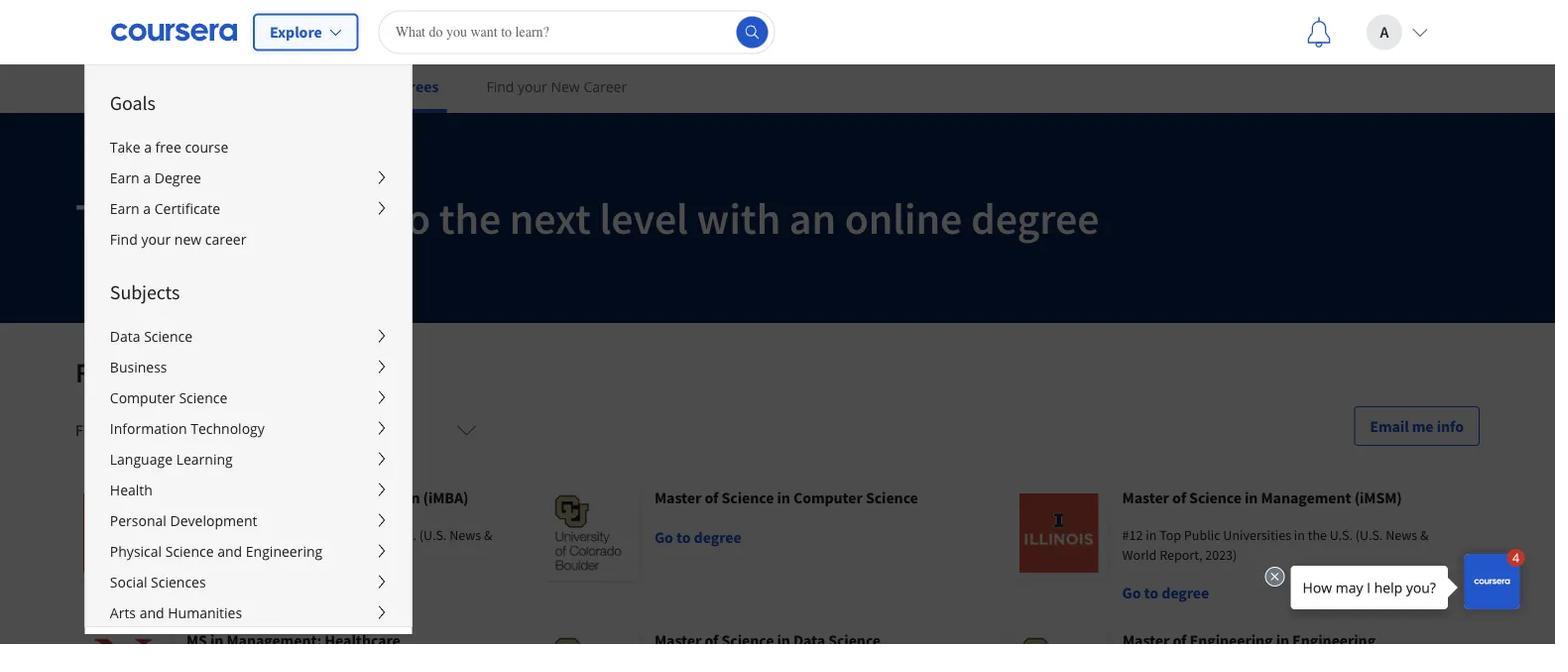 Task type: locate. For each thing, give the bounding box(es) containing it.
1 top from the left
[[223, 527, 245, 545]]

2 top from the left
[[1160, 527, 1182, 545]]

find
[[487, 77, 514, 96], [173, 230, 201, 249], [75, 356, 128, 390]]

1 horizontal spatial (u.s.
[[1356, 527, 1383, 545]]

a for free
[[207, 138, 215, 157]]

find down "earn a certificate"
[[173, 230, 201, 249]]

earn a certificate button
[[149, 193, 475, 224]]

u.s.
[[394, 527, 417, 545], [1330, 527, 1353, 545]]

to
[[392, 190, 431, 246], [677, 528, 691, 548], [208, 583, 222, 603], [1145, 583, 1159, 603]]

2 horizontal spatial go to degree
[[1123, 583, 1210, 603]]

3 of from the left
[[1173, 488, 1187, 508]]

news
[[450, 527, 481, 545], [1386, 527, 1418, 545]]

level
[[600, 190, 688, 246]]

public down the master of science in management (imsm)
[[1185, 527, 1221, 545]]

2 university of illinois at urbana-champaign image from the left
[[1012, 486, 1107, 581]]

0 horizontal spatial world
[[186, 547, 221, 565]]

computer science
[[173, 389, 291, 408]]

& for master of science in management (imsm)
[[1421, 527, 1429, 545]]

development
[[233, 512, 320, 531]]

#12 in top public universities in the u.s. (u.s. news & world report, 2023) for in
[[1123, 527, 1429, 565]]

social sciences
[[173, 573, 269, 592]]

& for master of business administration (imba)
[[484, 527, 493, 545]]

info
[[1437, 417, 1464, 437]]

1 horizontal spatial #12 in top public universities in the u.s. (u.s. news & world report, 2023)
[[1123, 527, 1429, 565]]

1 horizontal spatial computer
[[794, 488, 863, 508]]

1 vertical spatial take
[[75, 190, 162, 246]]

1 report, from the left
[[223, 547, 266, 565]]

a inside earn a degree dropdown button
[[206, 169, 214, 188]]

earn a degree button
[[149, 163, 475, 193]]

2 u.s. from the left
[[1330, 527, 1353, 545]]

information
[[173, 420, 250, 439]]

0 horizontal spatial (u.s.
[[420, 527, 447, 545]]

find inside explore menu element
[[173, 230, 201, 249]]

(u.s. for management
[[1356, 527, 1383, 545]]

in
[[777, 488, 791, 508], [1245, 488, 1258, 508], [210, 527, 221, 545], [358, 527, 369, 545], [1146, 527, 1157, 545], [1295, 527, 1306, 545]]

1 horizontal spatial university of illinois at urbana-champaign image
[[1012, 486, 1107, 581]]

universities down master of business administration (imba)
[[287, 527, 355, 545]]

0 horizontal spatial top
[[223, 527, 245, 545]]

social sciences button
[[149, 568, 475, 598]]

news for master of business administration (imba)
[[450, 527, 481, 545]]

of for master of business administration (imba)
[[236, 488, 250, 508]]

0 horizontal spatial master
[[186, 488, 233, 508]]

1 world from the left
[[186, 547, 221, 565]]

public for science
[[1185, 527, 1221, 545]]

your inside explore menu element
[[204, 230, 234, 249]]

0 horizontal spatial find
[[75, 356, 128, 390]]

email me info button
[[1355, 407, 1480, 446]]

information technology button
[[149, 414, 475, 444]]

1 vertical spatial earn
[[173, 199, 203, 218]]

right
[[178, 356, 235, 390]]

earn for earn a degree
[[173, 169, 203, 188]]

take for take your career to the next level with an online degree
[[75, 190, 162, 246]]

1 horizontal spatial universities
[[1224, 527, 1292, 545]]

public
[[248, 527, 284, 545], [1185, 527, 1221, 545]]

1 universities from the left
[[287, 527, 355, 545]]

0 vertical spatial and
[[281, 543, 305, 562]]

1 vertical spatial a
[[206, 169, 214, 188]]

1 of from the left
[[236, 488, 250, 508]]

career
[[265, 190, 383, 246], [268, 230, 309, 249]]

#12
[[186, 527, 207, 545], [1123, 527, 1143, 545]]

take a free course link
[[149, 132, 475, 163]]

1 #12 in top public universities in the u.s. (u.s. news & world report, 2023) from the left
[[186, 527, 493, 565]]

find for find the right degree for you
[[75, 356, 128, 390]]

(u.s.
[[420, 527, 447, 545], [1356, 527, 1383, 545]]

science inside 'popup button'
[[242, 389, 291, 408]]

1 horizontal spatial master
[[655, 488, 702, 508]]

menu item
[[474, 64, 1406, 646]]

2 report, from the left
[[1160, 547, 1203, 565]]

#12 for master of business administration (imba)
[[186, 527, 207, 545]]

computer science button
[[149, 383, 475, 414]]

u.s. for management
[[1330, 527, 1353, 545]]

1 & from the left
[[484, 527, 493, 545]]

go to degree
[[655, 528, 742, 548], [186, 583, 273, 603], [1123, 583, 1210, 603]]

0 horizontal spatial and
[[203, 604, 227, 623]]

find your new career link
[[149, 224, 475, 255]]

2 2023) from the left
[[1206, 547, 1238, 565]]

0 vertical spatial earn
[[173, 169, 203, 188]]

a down earn a degree
[[206, 199, 214, 218]]

your for new
[[204, 230, 234, 249]]

management
[[1262, 488, 1352, 508]]

email
[[1370, 417, 1410, 437]]

by
[[113, 421, 129, 441]]

career right new
[[268, 230, 309, 249]]

1 university of illinois at urbana-champaign image from the left
[[75, 486, 170, 581]]

filter by
[[75, 421, 129, 441]]

earn
[[173, 169, 203, 188], [173, 199, 203, 218]]

0 horizontal spatial go to degree
[[186, 583, 273, 603]]

subjects
[[173, 280, 243, 305]]

news down (imba)
[[450, 527, 481, 545]]

take
[[173, 138, 203, 157], [75, 190, 162, 246]]

#12 in top public universities in the u.s. (u.s. news & world report, 2023)
[[186, 527, 493, 565], [1123, 527, 1429, 565]]

an
[[790, 190, 836, 246]]

report, for business
[[223, 547, 266, 565]]

a inside take a free course link
[[207, 138, 215, 157]]

0 horizontal spatial computer
[[173, 389, 238, 408]]

report,
[[223, 547, 266, 565], [1160, 547, 1203, 565]]

science
[[207, 327, 256, 346], [242, 389, 291, 408], [722, 488, 774, 508], [866, 488, 918, 508], [1190, 488, 1242, 508], [228, 543, 277, 562]]

1 #12 from the left
[[186, 527, 207, 545]]

2023) for business
[[269, 547, 301, 565]]

your for career
[[171, 190, 256, 246]]

earn up "earn a certificate"
[[173, 169, 203, 188]]

the down management
[[1308, 527, 1328, 545]]

master
[[186, 488, 233, 508], [655, 488, 702, 508], [1123, 488, 1170, 508]]

go
[[655, 528, 674, 548], [186, 583, 205, 603], [1123, 583, 1141, 603]]

and down development in the bottom of the page
[[281, 543, 305, 562]]

university of colorado boulder image
[[544, 486, 639, 581]]

0 horizontal spatial university of illinois at urbana-champaign image
[[75, 486, 170, 581]]

1 vertical spatial find
[[173, 230, 201, 249]]

0 horizontal spatial u.s.
[[394, 527, 417, 545]]

2 master from the left
[[655, 488, 702, 508]]

data
[[173, 327, 203, 346]]

1 u.s. from the left
[[394, 527, 417, 545]]

email me info
[[1370, 417, 1464, 437]]

filter
[[75, 421, 110, 441]]

0 horizontal spatial &
[[484, 527, 493, 545]]

#12 in top public universities in the u.s. (u.s. news & world report, 2023) up social sciences 'popup button'
[[186, 527, 493, 565]]

online
[[845, 190, 963, 246]]

(u.s. down (imba)
[[420, 527, 447, 545]]

1 public from the left
[[248, 527, 284, 545]]

1 horizontal spatial #12
[[1123, 527, 1143, 545]]

1 horizontal spatial take
[[173, 138, 203, 157]]

0 horizontal spatial #12 in top public universities in the u.s. (u.s. news & world report, 2023)
[[186, 527, 493, 565]]

(imsm)
[[1355, 488, 1403, 508]]

2023)
[[269, 547, 301, 565], [1206, 547, 1238, 565]]

0 horizontal spatial public
[[248, 527, 284, 545]]

2 horizontal spatial of
[[1173, 488, 1187, 508]]

1 horizontal spatial public
[[1185, 527, 1221, 545]]

language
[[173, 450, 236, 469]]

and right arts
[[203, 604, 227, 623]]

your for new
[[518, 77, 547, 96]]

3 master from the left
[[1123, 488, 1170, 508]]

and
[[281, 543, 305, 562], [203, 604, 227, 623]]

a inside earn a certificate popup button
[[206, 199, 214, 218]]

degree
[[971, 190, 1100, 246], [240, 356, 322, 390], [694, 528, 742, 548], [225, 583, 273, 603], [1162, 583, 1210, 603]]

2 news from the left
[[1386, 527, 1418, 545]]

1 horizontal spatial u.s.
[[1330, 527, 1353, 545]]

0 horizontal spatial universities
[[287, 527, 355, 545]]

a for degree
[[206, 169, 214, 188]]

2 horizontal spatial go
[[1123, 583, 1141, 603]]

1 earn from the top
[[173, 169, 203, 188]]

degrees
[[383, 77, 439, 96]]

take for take a free course
[[173, 138, 203, 157]]

None search field
[[379, 10, 776, 54]]

0 vertical spatial take
[[173, 138, 203, 157]]

1 horizontal spatial world
[[1123, 547, 1157, 565]]

(u.s. down the (imsm)
[[1356, 527, 1383, 545]]

2 (u.s. from the left
[[1356, 527, 1383, 545]]

top
[[223, 527, 245, 545], [1160, 527, 1182, 545]]

1 horizontal spatial and
[[281, 543, 305, 562]]

&
[[484, 527, 493, 545], [1421, 527, 1429, 545]]

top for business
[[223, 527, 245, 545]]

public down business
[[248, 527, 284, 545]]

2 vertical spatial a
[[206, 199, 214, 218]]

master for master of science in computer science
[[655, 488, 702, 508]]

1 vertical spatial and
[[203, 604, 227, 623]]

language learning button
[[149, 444, 475, 475]]

2023) down development in the bottom of the page
[[269, 547, 301, 565]]

2 earn from the top
[[173, 199, 203, 218]]

explore menu element
[[149, 65, 475, 646]]

universities
[[287, 527, 355, 545], [1224, 527, 1292, 545]]

2 world from the left
[[1123, 547, 1157, 565]]

master for master of business administration (imba)
[[186, 488, 233, 508]]

0 vertical spatial computer
[[173, 389, 238, 408]]

earn inside earn a certificate popup button
[[173, 199, 203, 218]]

home
[[119, 77, 158, 96]]

0 horizontal spatial report,
[[223, 547, 266, 565]]

1 horizontal spatial find
[[173, 230, 201, 249]]

0 vertical spatial find
[[487, 77, 514, 96]]

2 horizontal spatial find
[[487, 77, 514, 96]]

a left free
[[207, 138, 215, 157]]

2 of from the left
[[705, 488, 719, 508]]

1 horizontal spatial 2023)
[[1206, 547, 1238, 565]]

you
[[367, 356, 411, 390]]

2 #12 in top public universities in the u.s. (u.s. news & world report, 2023) from the left
[[1123, 527, 1429, 565]]

the
[[439, 190, 501, 246], [133, 356, 172, 390], [372, 527, 391, 545], [1308, 527, 1328, 545]]

2 vertical spatial find
[[75, 356, 128, 390]]

news down the (imsm)
[[1386, 527, 1418, 545]]

find up filter by
[[75, 356, 128, 390]]

online
[[333, 77, 379, 96]]

1 horizontal spatial news
[[1386, 527, 1418, 545]]

for
[[328, 356, 361, 390]]

arts and humanities
[[173, 604, 305, 623]]

of for master of science in computer science
[[705, 488, 719, 508]]

the left next
[[439, 190, 501, 246]]

university of illinois at urbana-champaign image
[[75, 486, 170, 581], [1012, 486, 1107, 581]]

find for find your new career
[[487, 77, 514, 96]]

1 (u.s. from the left
[[420, 527, 447, 545]]

2 & from the left
[[1421, 527, 1429, 545]]

2 horizontal spatial master
[[1123, 488, 1170, 508]]

certificate
[[218, 199, 283, 218]]

arts
[[173, 604, 199, 623]]

0 vertical spatial a
[[207, 138, 215, 157]]

1 horizontal spatial report,
[[1160, 547, 1203, 565]]

physical
[[173, 543, 225, 562]]

take inside explore menu element
[[173, 138, 203, 157]]

master of science in computer science
[[655, 488, 918, 508]]

2 public from the left
[[1185, 527, 1221, 545]]

a for certificate
[[206, 199, 214, 218]]

0 horizontal spatial 2023)
[[269, 547, 301, 565]]

2 universities from the left
[[1224, 527, 1292, 545]]

go for master of science in management (imsm)
[[1123, 583, 1141, 603]]

#12 in top public universities in the u.s. (u.s. news & world report, 2023) for administration
[[186, 527, 493, 565]]

0 horizontal spatial #12
[[186, 527, 207, 545]]

0 horizontal spatial of
[[236, 488, 250, 508]]

u.s. down administration
[[394, 527, 417, 545]]

personal development button
[[149, 506, 475, 537]]

data science button
[[149, 321, 475, 352]]

learning
[[239, 450, 296, 469]]

1 horizontal spatial &
[[1421, 527, 1429, 545]]

1 horizontal spatial top
[[1160, 527, 1182, 545]]

world for master of business administration (imba)
[[186, 547, 221, 565]]

find the right degree for you
[[75, 356, 411, 390]]

1 horizontal spatial of
[[705, 488, 719, 508]]

#12 for master of science in management (imsm)
[[1123, 527, 1143, 545]]

a left degree
[[206, 169, 214, 188]]

humanities
[[231, 604, 305, 623]]

personal development
[[173, 512, 320, 531]]

find left new
[[487, 77, 514, 96]]

universities down the master of science in management (imsm)
[[1224, 527, 1292, 545]]

1 vertical spatial computer
[[794, 488, 863, 508]]

2 #12 from the left
[[1123, 527, 1143, 545]]

1 news from the left
[[450, 527, 481, 545]]

0 horizontal spatial news
[[450, 527, 481, 545]]

2023) down the master of science in management (imsm)
[[1206, 547, 1238, 565]]

#12 in top public universities in the u.s. (u.s. news & world report, 2023) down the master of science in management (imsm)
[[1123, 527, 1429, 565]]

0 horizontal spatial go
[[186, 583, 205, 603]]

earn down earn a degree
[[173, 199, 203, 218]]

earn inside earn a degree dropdown button
[[173, 169, 203, 188]]

1 master from the left
[[186, 488, 233, 508]]

1 2023) from the left
[[269, 547, 301, 565]]

new
[[551, 77, 580, 96]]

a
[[207, 138, 215, 157], [206, 169, 214, 188], [206, 199, 214, 218]]

the left right
[[133, 356, 172, 390]]

0 horizontal spatial take
[[75, 190, 162, 246]]

new
[[237, 230, 265, 249]]

of
[[236, 488, 250, 508], [705, 488, 719, 508], [1173, 488, 1187, 508]]

u.s. down management
[[1330, 527, 1353, 545]]



Task type: vqa. For each thing, say whether or not it's contained in the screenshot.
Personal Development popup button
yes



Task type: describe. For each thing, give the bounding box(es) containing it.
online degrees
[[333, 77, 439, 96]]

earn a certificate
[[173, 199, 283, 218]]

business
[[253, 488, 314, 508]]

language learning
[[173, 450, 296, 469]]

degree
[[218, 169, 264, 188]]

information technology
[[173, 420, 328, 439]]

career
[[584, 77, 627, 96]]

find your new career link
[[479, 64, 635, 109]]

universities for administration
[[287, 527, 355, 545]]

course
[[248, 138, 292, 157]]

physical science and engineering button
[[149, 537, 475, 568]]

me
[[1413, 417, 1434, 437]]

go to degree for master of science in management (imsm)
[[1123, 583, 1210, 603]]

science inside dropdown button
[[207, 327, 256, 346]]

subjects group
[[148, 64, 1406, 646]]

university of illinois at urbana-champaign image for master of business administration (imba)
[[75, 486, 170, 581]]

university of illinois at urbana-champaign image for master of science in management (imsm)
[[1012, 486, 1107, 581]]

(imba)
[[423, 488, 469, 508]]

personal
[[173, 512, 230, 531]]

administration
[[317, 488, 420, 508]]

earn a degree
[[173, 169, 264, 188]]

of for master of science in management (imsm)
[[1173, 488, 1187, 508]]

career down take a free course link
[[265, 190, 383, 246]]

go to degree for master of business administration (imba)
[[186, 583, 273, 603]]

computer inside 'popup button'
[[173, 389, 238, 408]]

next
[[510, 190, 591, 246]]

u.s. for (imba)
[[394, 527, 417, 545]]

go for master of business administration (imba)
[[186, 583, 205, 603]]

public for business
[[248, 527, 284, 545]]

report, for science
[[1160, 547, 1203, 565]]

social
[[173, 573, 210, 592]]

free
[[218, 138, 244, 157]]

and inside popup button
[[281, 543, 305, 562]]

find your new career
[[487, 77, 627, 96]]

master of business administration (imba)
[[186, 488, 469, 508]]

explore button
[[253, 13, 359, 51]]

top for science
[[1160, 527, 1182, 545]]

What do you want to learn? text field
[[379, 10, 776, 54]]

physical science and engineering
[[173, 543, 386, 562]]

and inside dropdown button
[[203, 604, 227, 623]]

with
[[697, 190, 781, 246]]

coursera image
[[111, 16, 237, 48]]

the down administration
[[372, 527, 391, 545]]

career inside explore menu element
[[268, 230, 309, 249]]

take a free course
[[173, 138, 292, 157]]

master for master of science in management (imsm)
[[1123, 488, 1170, 508]]

sciences
[[214, 573, 269, 592]]

home link
[[111, 64, 166, 109]]

online degrees link
[[325, 64, 447, 113]]

explore
[[270, 22, 322, 42]]

arts and humanities button
[[149, 598, 475, 629]]

1 horizontal spatial go to degree
[[655, 528, 742, 548]]

2023) for science
[[1206, 547, 1238, 565]]

engineering
[[309, 543, 386, 562]]

take your career to the next level with an online degree
[[75, 190, 1100, 246]]

universities for in
[[1224, 527, 1292, 545]]

science inside popup button
[[228, 543, 277, 562]]

earn for earn a certificate
[[173, 199, 203, 218]]

1 horizontal spatial go
[[655, 528, 674, 548]]

data science
[[173, 327, 256, 346]]

news for master of science in management (imsm)
[[1386, 527, 1418, 545]]

world for master of science in management (imsm)
[[1123, 547, 1157, 565]]

master of science in management (imsm)
[[1123, 488, 1403, 508]]

(u.s. for (imba)
[[420, 527, 447, 545]]

technology
[[254, 420, 328, 439]]

a
[[1381, 22, 1389, 42]]

a button
[[1351, 0, 1445, 64]]

find for find your new career
[[173, 230, 201, 249]]

find your new career
[[173, 230, 309, 249]]



